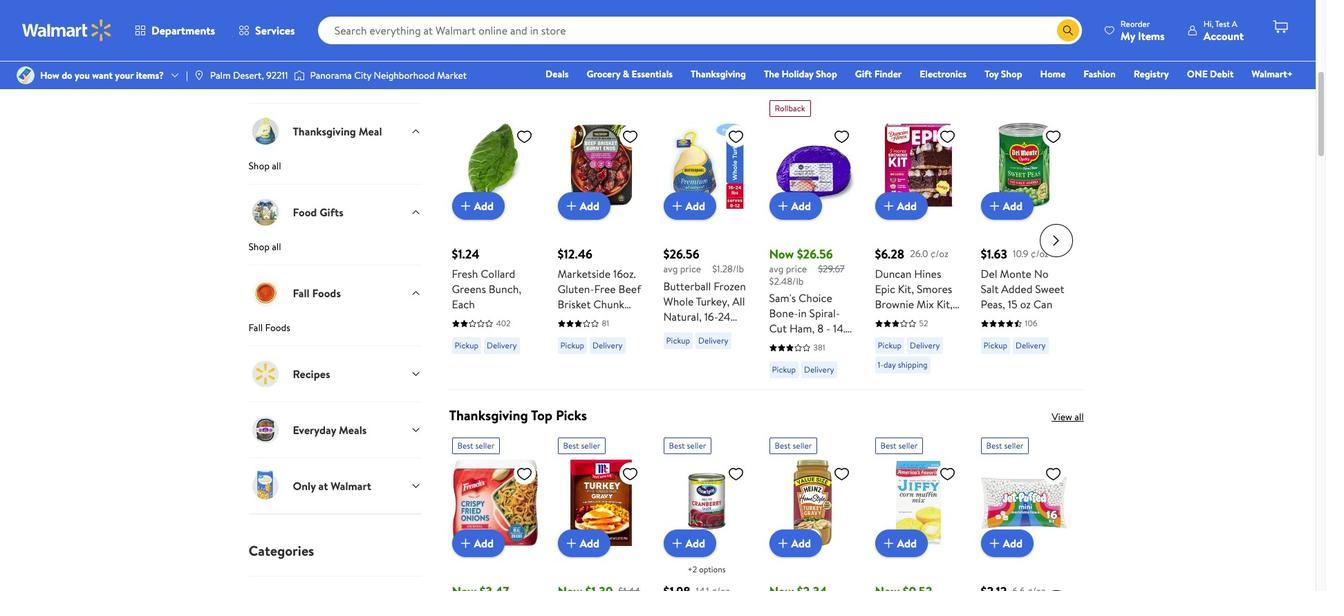 Task type: describe. For each thing, give the bounding box(es) containing it.
view all
[[1052, 410, 1084, 424]]

$6.28 26.0 ¢/oz duncan hines epic kit, smores brownie mix kit, 24.16 oz.
[[875, 246, 953, 327]]

add for the ocean spray jellied cranberry sauce, 14 oz can image add to cart icon
[[686, 536, 706, 551]]

do
[[62, 68, 72, 82]]

deals link
[[540, 66, 575, 82]]

cart contains 0 items total amount $0.00 image
[[1273, 19, 1289, 35]]

ocean spray jellied cranberry sauce, 14 oz can image
[[664, 460, 750, 547]]

add to favorites list, duncan hines epic kit, smores brownie mix kit, 24.16 oz. image
[[940, 128, 956, 145]]

best for the jet-puffed mini marshmallows, 1 lb bag image
[[987, 440, 1003, 452]]

product group containing $26.56
[[664, 95, 750, 384]]

1-day shipping
[[878, 359, 928, 371]]

fashion
[[1084, 67, 1116, 81]]

1 shop now link from the left
[[232, 0, 505, 25]]

shop now for 1st shop now link from the left
[[255, 8, 296, 22]]

8
[[818, 321, 824, 336]]

whole
[[664, 294, 694, 309]]

3 shop now link from the left
[[811, 0, 1084, 25]]

brisket
[[558, 297, 591, 312]]

toy shop
[[985, 67, 1023, 81]]

reorder
[[1121, 18, 1151, 29]]

no
[[1035, 267, 1049, 282]]

best seller for french's original crispy fried onions, 6 oz salad toppings image
[[458, 440, 495, 452]]

¢/oz for $1.63
[[1031, 247, 1049, 261]]

seller for heinz homestyle turkey gravy value size, 18 oz jar image
[[793, 440, 812, 452]]

shop all for thanksgiving meal
[[249, 159, 281, 173]]

meal
[[359, 124, 382, 139]]

add to cart image for duncan hines epic kit, smores brownie mix kit, 24.16 oz. image
[[881, 198, 898, 215]]

in inside $12.46 marketside 16oz. gluten-free beef brisket chunk burnt ends in sauce-naturally smoked
[[613, 312, 621, 327]]

featured
[[449, 69, 503, 87]]

want
[[92, 68, 113, 82]]

cut
[[770, 321, 787, 336]]

butterball frozen whole turkey, all natural, 16-24 lbs., serves 8-12
[[664, 279, 746, 340]]

add to favorites list, butterball frozen whole turkey, all natural, 16-24 lbs., serves 8-12 image
[[728, 128, 745, 145]]

avg inside $26.56 avg price
[[664, 262, 678, 276]]

10.9
[[1013, 247, 1029, 261]]

salt
[[981, 282, 999, 297]]

381
[[814, 342, 826, 354]]

1 vertical spatial fall
[[249, 321, 263, 335]]

gift finder link
[[849, 66, 908, 82]]

$26.56 avg price
[[664, 246, 702, 276]]

jiffy corn muffin mix, 8.5 oz image
[[875, 460, 962, 547]]

at
[[319, 479, 328, 494]]

best for heinz homestyle turkey gravy value size, 18 oz jar image
[[775, 440, 791, 452]]

add for add to cart icon related to fresh collard greens bunch, each image
[[474, 199, 494, 214]]

all for thanksgiving
[[272, 159, 281, 173]]

electronics
[[920, 67, 967, 81]]

rollback
[[775, 103, 806, 114]]

account
[[1204, 28, 1244, 43]]

recipes button
[[249, 346, 422, 402]]

palm desert, 92211
[[210, 68, 288, 82]]

in inside the sam's choice bone-in spiral- cut ham, 8 - 14.6 lb
[[799, 306, 807, 321]]

pickup for $6.28
[[878, 340, 902, 352]]

now for first shop now link from right
[[858, 8, 875, 22]]

add for add to cart icon corresponding to 'mccormick gravy mix - turkey naturally flavored, 0.87 oz gravies' image
[[580, 536, 600, 551]]

heinz homestyle turkey gravy value size, 18 oz jar image
[[770, 460, 856, 547]]

Search search field
[[318, 17, 1082, 44]]

beef
[[619, 282, 641, 297]]

picks
[[556, 406, 587, 425]]

add to favorites list, fresh collard greens bunch, each image
[[516, 128, 533, 145]]

add button for french's original crispy fried onions, 6 oz salad toppings image
[[452, 530, 505, 558]]

fashion link
[[1078, 66, 1123, 82]]

sam's choice bone-in spiral- cut ham, 8 - 14.6 lb
[[770, 291, 852, 352]]

1 vertical spatial foods
[[265, 321, 291, 335]]

best seller for the jiffy corn muffin mix, 8.5 oz image at the right bottom
[[881, 440, 918, 452]]

a
[[1232, 18, 1238, 29]]

trending
[[279, 69, 332, 87]]

16oz.
[[614, 267, 636, 282]]

palm
[[210, 68, 231, 82]]

best seller for the jet-puffed mini marshmallows, 1 lb bag image
[[987, 440, 1024, 452]]

list containing shop now
[[224, 0, 1093, 36]]

add for add to cart image corresponding to french's original crispy fried onions, 6 oz salad toppings image
[[474, 536, 494, 551]]

food
[[293, 205, 317, 220]]

add button for the jet-puffed mini marshmallows, 1 lb bag image
[[981, 530, 1034, 558]]

best for 'mccormick gravy mix - turkey naturally flavored, 0.87 oz gravies' image
[[563, 440, 579, 452]]

panorama city neighborhood market
[[310, 68, 467, 82]]

added
[[1002, 282, 1033, 297]]

pickup for $1.63
[[984, 340, 1008, 352]]

add to favorites list, jiffy corn muffin mix, 8.5 oz image
[[940, 466, 956, 483]]

add to cart image for the jet-puffed mini marshmallows, 1 lb bag image
[[987, 536, 1003, 552]]

2 shop now link from the left
[[522, 0, 795, 25]]

0 horizontal spatial fall foods
[[249, 321, 291, 335]]

15
[[1008, 297, 1018, 312]]

add to cart image for the ocean spray jellied cranberry sauce, 14 oz can image
[[669, 536, 686, 552]]

add to favorites list, mccormick gravy mix - turkey naturally flavored, 0.87 oz gravies image
[[622, 466, 639, 483]]

items?
[[136, 68, 164, 82]]

now for now trending
[[249, 69, 276, 87]]

add for add to cart icon associated with marketside 16oz. gluten-free beef brisket chunk burnt ends in sauce-naturally smoked image
[[580, 199, 600, 214]]

shipping
[[898, 359, 928, 371]]

add to cart image for butterball frozen whole turkey, all natural, 16-24 lbs., serves 8-12 "image"
[[669, 198, 686, 215]]

day
[[884, 359, 896, 371]]

add for add to cart icon associated with the sam's choice bone-in spiral-cut ham, 8 - 14.6 lb image
[[792, 199, 811, 214]]

departments
[[151, 23, 215, 38]]

butterball
[[664, 279, 711, 294]]

Walmart Site-Wide search field
[[318, 17, 1082, 44]]

$12.46
[[558, 246, 593, 263]]

shop all link for gifts
[[249, 240, 422, 265]]

$1.28/lb
[[713, 262, 744, 276]]

smores
[[917, 282, 953, 297]]

neighborhood
[[374, 68, 435, 82]]

home
[[1041, 67, 1066, 81]]

one debit
[[1188, 67, 1234, 81]]

fall foods inside 'dropdown button'
[[293, 286, 341, 301]]

add to cart image for heinz homestyle turkey gravy value size, 18 oz jar image
[[775, 536, 792, 552]]

top
[[531, 406, 553, 425]]

$1.63 10.9 ¢/oz del monte no salt added sweet peas, 15 oz can
[[981, 246, 1065, 312]]

&
[[623, 67, 630, 81]]

add to favorites list, sam's choice bone-in spiral-cut ham, 8 - 14.6 lb image
[[834, 128, 851, 145]]

thanksgiving for thanksgiving meal
[[293, 124, 356, 139]]

seller for french's original crispy fried onions, 6 oz salad toppings image
[[476, 440, 495, 452]]

24.16
[[875, 312, 899, 327]]

$29.67
[[819, 262, 845, 276]]

seller for the jiffy corn muffin mix, 8.5 oz image at the right bottom
[[899, 440, 918, 452]]

best for the jiffy corn muffin mix, 8.5 oz image at the right bottom
[[881, 440, 897, 452]]

add for the jet-puffed mini marshmallows, 1 lb bag image add to cart image
[[1003, 536, 1023, 551]]

add for the jiffy corn muffin mix, 8.5 oz image at the right bottom's add to cart image
[[898, 536, 917, 551]]

12
[[729, 324, 739, 340]]

thanksgiving for thanksgiving
[[691, 67, 746, 81]]

holiday
[[782, 67, 814, 81]]

thanksgiving meal
[[293, 124, 382, 139]]

402
[[496, 318, 511, 329]]

desert,
[[233, 68, 264, 82]]

16-
[[705, 309, 718, 324]]

how do you want your items?
[[40, 68, 164, 82]]

3 shop now list item from the left
[[803, 0, 1093, 36]]

 image for how
[[17, 66, 35, 84]]

everyday
[[293, 423, 336, 438]]

product group containing now $26.56
[[770, 95, 856, 384]]

shop all for food gifts
[[249, 240, 281, 254]]

peas,
[[981, 297, 1006, 312]]

add for add to cart image associated with butterball frozen whole turkey, all natural, 16-24 lbs., serves 8-12 "image"
[[686, 199, 706, 214]]

the holiday shop
[[764, 67, 838, 81]]

add button for butterball frozen whole turkey, all natural, 16-24 lbs., serves 8-12 "image"
[[664, 193, 717, 220]]

sauce-
[[558, 327, 590, 343]]

92211
[[266, 68, 288, 82]]

add button for duncan hines epic kit, smores brownie mix kit, 24.16 oz. image
[[875, 193, 928, 220]]

delivery for $6.28
[[910, 340, 940, 352]]

bone-
[[770, 306, 799, 321]]

delivery for $1.63
[[1016, 340, 1046, 352]]

$26.56 inside now $26.56 avg price
[[797, 246, 833, 263]]

the holiday shop link
[[758, 66, 844, 82]]

¢/oz for $6.28
[[931, 247, 949, 261]]

hi, test a account
[[1204, 18, 1244, 43]]

add to cart image for french's original crispy fried onions, 6 oz salad toppings image
[[458, 536, 474, 552]]

best seller for 'mccormick gravy mix - turkey naturally flavored, 0.87 oz gravies' image
[[563, 440, 601, 452]]

delivery for $12.46
[[593, 340, 623, 352]]

add button for heinz homestyle turkey gravy value size, 18 oz jar image
[[770, 530, 823, 558]]

pickup for $1.24
[[455, 340, 479, 352]]

product group containing $1.24
[[452, 95, 539, 384]]

options
[[699, 564, 726, 576]]

52
[[920, 318, 929, 329]]

next slide for product carousel list image
[[1040, 224, 1073, 258]]

registry link
[[1128, 66, 1176, 82]]

toy
[[985, 67, 999, 81]]

price inside $26.56 avg price
[[680, 262, 702, 276]]

deals
[[546, 67, 569, 81]]

mccormick gravy mix - turkey naturally flavored, 0.87 oz gravies image
[[558, 460, 644, 547]]

add to cart image for the jiffy corn muffin mix, 8.5 oz image at the right bottom
[[881, 536, 898, 552]]

grocery & essentials
[[587, 67, 673, 81]]

26.0
[[910, 247, 929, 261]]



Task type: locate. For each thing, give the bounding box(es) containing it.
3 best seller from the left
[[669, 440, 707, 452]]

4 best from the left
[[775, 440, 791, 452]]

best up the ocean spray jellied cranberry sauce, 14 oz can image
[[669, 440, 685, 452]]

best seller up the jiffy corn muffin mix, 8.5 oz image at the right bottom
[[881, 440, 918, 452]]

fresh produce image
[[249, 588, 282, 591]]

add to favorites list, heinz homestyle turkey gravy value size, 18 oz jar image
[[834, 466, 851, 483]]

electronics link
[[914, 66, 973, 82]]

1 vertical spatial thanksgiving
[[293, 124, 356, 139]]

1 shop now list item from the left
[[224, 0, 513, 36]]

1 shop now from the left
[[255, 8, 296, 22]]

product group containing $6.28
[[875, 95, 962, 384]]

shop now list item
[[224, 0, 513, 36], [513, 0, 803, 36], [803, 0, 1093, 36]]

$1.24
[[452, 246, 480, 263]]

1 horizontal spatial in
[[799, 306, 807, 321]]

best seller up the ocean spray jellied cranberry sauce, 14 oz can image
[[669, 440, 707, 452]]

all
[[733, 294, 745, 309]]

1-
[[878, 359, 884, 371]]

in left spiral-
[[799, 306, 807, 321]]

all
[[272, 159, 281, 173], [272, 240, 281, 254], [1075, 410, 1084, 424]]

2 best seller from the left
[[563, 440, 601, 452]]

jet-puffed mini marshmallows, 1 lb bag image
[[981, 460, 1068, 547]]

 image
[[194, 70, 205, 81]]

now for 2nd shop now link from left
[[568, 8, 586, 22]]

+2
[[688, 564, 697, 576]]

best seller up heinz homestyle turkey gravy value size, 18 oz jar image
[[775, 440, 812, 452]]

shop now up deals
[[545, 8, 586, 22]]

panorama
[[310, 68, 352, 82]]

2 now from the left
[[568, 8, 586, 22]]

add to cart image for marketside 16oz. gluten-free beef brisket chunk burnt ends in sauce-naturally smoked image
[[563, 198, 580, 215]]

all for food
[[272, 240, 281, 254]]

best up the jet-puffed mini marshmallows, 1 lb bag image
[[987, 440, 1003, 452]]

2 shop now from the left
[[545, 8, 586, 22]]

1 avg from the left
[[664, 262, 678, 276]]

5 best from the left
[[881, 440, 897, 452]]

add button for the jiffy corn muffin mix, 8.5 oz image at the right bottom
[[875, 530, 928, 558]]

6 best seller from the left
[[987, 440, 1024, 452]]

shop all
[[249, 159, 281, 173], [249, 240, 281, 254]]

best for the ocean spray jellied cranberry sauce, 14 oz can image
[[669, 440, 685, 452]]

shop now for first shop now link from right
[[834, 8, 875, 22]]

shop now link up essentials
[[522, 0, 795, 25]]

add to cart image
[[458, 198, 474, 215], [563, 198, 580, 215], [775, 198, 792, 215], [563, 536, 580, 552], [669, 536, 686, 552], [775, 536, 792, 552]]

del monte no salt added sweet peas, 15 oz can image
[[981, 123, 1068, 209]]

delivery down 381
[[805, 364, 835, 376]]

seller up the ocean spray jellied cranberry sauce, 14 oz can image
[[687, 440, 707, 452]]

6 best from the left
[[987, 440, 1003, 452]]

naturally
[[590, 327, 634, 343]]

how
[[40, 68, 59, 82]]

add button for 'mccormick gravy mix - turkey naturally flavored, 0.87 oz gravies' image
[[558, 530, 611, 558]]

list
[[224, 0, 1093, 36]]

3 shop now from the left
[[834, 8, 875, 22]]

french's original crispy fried onions, 6 oz salad toppings image
[[452, 460, 539, 547]]

product group
[[452, 95, 539, 384], [558, 95, 644, 384], [664, 95, 750, 384], [770, 95, 856, 384], [875, 95, 962, 384], [981, 95, 1068, 384], [452, 433, 539, 591], [558, 433, 644, 591], [664, 433, 750, 591], [770, 433, 856, 591], [875, 433, 962, 591], [981, 433, 1068, 591]]

the
[[764, 67, 780, 81]]

4 seller from the left
[[793, 440, 812, 452]]

shop all link for meal
[[249, 159, 422, 184]]

departments button
[[123, 14, 227, 47]]

1 price from the left
[[680, 262, 702, 276]]

seller for the ocean spray jellied cranberry sauce, 14 oz can image
[[687, 440, 707, 452]]

thanksgiving top picks
[[449, 406, 587, 425]]

add button for fresh collard greens bunch, each image
[[452, 193, 505, 220]]

2 horizontal spatial shop now link
[[811, 0, 1084, 25]]

1 vertical spatial all
[[272, 240, 281, 254]]

-
[[827, 321, 831, 336]]

$1.63
[[981, 246, 1008, 263]]

0 horizontal spatial  image
[[17, 66, 35, 84]]

price inside now $26.56 avg price
[[786, 262, 807, 276]]

add to favorites list, french's original crispy fried onions, 6 oz salad toppings image
[[516, 466, 533, 483]]

1 horizontal spatial $26.56
[[797, 246, 833, 263]]

2 price from the left
[[786, 262, 807, 276]]

seller up the jiffy corn muffin mix, 8.5 oz image at the right bottom
[[899, 440, 918, 452]]

pickup down peas,
[[984, 340, 1008, 352]]

walmart
[[331, 479, 371, 494]]

add for del monte no salt added sweet peas, 15 oz can image on the right top of the page's add to cart image
[[1003, 199, 1023, 214]]

add button for marketside 16oz. gluten-free beef brisket chunk burnt ends in sauce-naturally smoked image
[[558, 193, 611, 220]]

1 horizontal spatial  image
[[294, 68, 305, 82]]

only
[[293, 479, 316, 494]]

0 vertical spatial all
[[272, 159, 281, 173]]

0 horizontal spatial fall
[[249, 321, 263, 335]]

fall foods
[[293, 286, 341, 301], [249, 321, 291, 335]]

delivery left 12
[[699, 335, 729, 346]]

1 seller from the left
[[476, 440, 495, 452]]

product group containing $1.63
[[981, 95, 1068, 384]]

best for french's original crispy fried onions, 6 oz salad toppings image
[[458, 440, 474, 452]]

pickup down lb
[[772, 364, 796, 376]]

duncan hines epic kit, smores brownie mix kit, 24.16 oz. image
[[875, 123, 962, 209]]

0 horizontal spatial shop now link
[[232, 0, 505, 25]]

add button for del monte no salt added sweet peas, 15 oz can image on the right top of the page
[[981, 193, 1034, 220]]

0 vertical spatial shop all link
[[249, 159, 422, 184]]

clear search field text image
[[1041, 25, 1052, 36]]

turkey,
[[697, 294, 730, 309]]

price up the butterball
[[680, 262, 702, 276]]

seller for 'mccormick gravy mix - turkey naturally flavored, 0.87 oz gravies' image
[[581, 440, 601, 452]]

3 now from the left
[[858, 8, 875, 22]]

2 horizontal spatial thanksgiving
[[691, 67, 746, 81]]

1 horizontal spatial kit,
[[937, 297, 953, 312]]

now up gift
[[858, 8, 875, 22]]

$26.56 inside $26.56 avg price
[[664, 246, 700, 263]]

thanksgiving left top
[[449, 406, 528, 425]]

1 best seller from the left
[[458, 440, 495, 452]]

2 horizontal spatial now
[[858, 8, 875, 22]]

1 vertical spatial fall foods
[[249, 321, 291, 335]]

in right 81
[[613, 312, 621, 327]]

seller down picks
[[581, 440, 601, 452]]

best down picks
[[563, 440, 579, 452]]

shop now link
[[232, 0, 505, 25], [522, 0, 795, 25], [811, 0, 1084, 25]]

1 horizontal spatial avg
[[770, 262, 784, 276]]

best up the jiffy corn muffin mix, 8.5 oz image at the right bottom
[[881, 440, 897, 452]]

+2 options
[[688, 564, 726, 576]]

delivery
[[699, 335, 729, 346], [487, 340, 517, 352], [593, 340, 623, 352], [910, 340, 940, 352], [1016, 340, 1046, 352], [805, 364, 835, 376]]

delivery down 106
[[1016, 340, 1046, 352]]

now inside now $26.56 avg price
[[770, 246, 794, 263]]

1 horizontal spatial thanksgiving
[[449, 406, 528, 425]]

add to cart image for 'mccormick gravy mix - turkey naturally flavored, 0.87 oz gravies' image
[[563, 536, 580, 552]]

search icon image
[[1063, 25, 1074, 36]]

categories
[[249, 542, 314, 561]]

shop all link down the thanksgiving meal
[[249, 159, 422, 184]]

2 shop all link from the top
[[249, 240, 422, 265]]

price
[[680, 262, 702, 276], [786, 262, 807, 276]]

monte
[[1001, 267, 1032, 282]]

1 horizontal spatial shop now
[[545, 8, 586, 22]]

shop now list item up electronics
[[803, 0, 1093, 36]]

0 horizontal spatial kit,
[[898, 282, 915, 297]]

avg up the butterball
[[664, 262, 678, 276]]

5 best seller from the left
[[881, 440, 918, 452]]

walmart image
[[22, 19, 112, 42]]

spiral-
[[810, 306, 841, 321]]

debit
[[1211, 67, 1234, 81]]

0 vertical spatial shop all
[[249, 159, 281, 173]]

shop now link up city
[[232, 0, 505, 25]]

now for now $26.56 avg price
[[770, 246, 794, 263]]

kit, right epic
[[898, 282, 915, 297]]

1 horizontal spatial now
[[770, 246, 794, 263]]

0 vertical spatial thanksgiving
[[691, 67, 746, 81]]

add button for the sam's choice bone-in spiral-cut ham, 8 - 14.6 lb image
[[770, 193, 823, 220]]

view
[[1052, 410, 1073, 424]]

¢/oz right "26.0"
[[931, 247, 949, 261]]

2 seller from the left
[[581, 440, 601, 452]]

marketside
[[558, 267, 611, 282]]

delivery down 52
[[910, 340, 940, 352]]

2 vertical spatial all
[[1075, 410, 1084, 424]]

services button
[[227, 14, 307, 47]]

one debit link
[[1181, 66, 1241, 82]]

sam's choice bone-in spiral-cut ham, 8 - 14.6 lb image
[[770, 123, 856, 209]]

delivery for $1.24
[[487, 340, 517, 352]]

choice
[[799, 291, 833, 306]]

fall foods button
[[249, 265, 422, 321]]

thanksgiving inside dropdown button
[[293, 124, 356, 139]]

now up services
[[279, 8, 296, 22]]

gluten-
[[558, 282, 595, 297]]

1 horizontal spatial now
[[568, 8, 586, 22]]

0 horizontal spatial shop now
[[255, 8, 296, 22]]

1 horizontal spatial ¢/oz
[[1031, 247, 1049, 261]]

city
[[354, 68, 372, 82]]

in
[[799, 306, 807, 321], [613, 312, 621, 327]]

best seller up the jet-puffed mini marshmallows, 1 lb bag image
[[987, 440, 1024, 452]]

fall
[[293, 286, 310, 301], [249, 321, 263, 335]]

2 vertical spatial thanksgiving
[[449, 406, 528, 425]]

106
[[1026, 318, 1038, 329]]

can
[[1034, 297, 1053, 312]]

fall inside 'dropdown button'
[[293, 286, 310, 301]]

fresh collard greens bunch, each image
[[452, 123, 539, 209]]

2 shop all from the top
[[249, 240, 281, 254]]

epic
[[875, 282, 896, 297]]

best up heinz homestyle turkey gravy value size, 18 oz jar image
[[775, 440, 791, 452]]

marketside 16oz. gluten-free beef brisket chunk burnt ends in sauce-naturally smoked image
[[558, 123, 644, 209]]

2 horizontal spatial shop now
[[834, 8, 875, 22]]

0 horizontal spatial in
[[613, 312, 621, 327]]

now up deals link
[[568, 8, 586, 22]]

$26.56 up the butterball
[[664, 246, 700, 263]]

sweet
[[1036, 282, 1065, 297]]

shop all link down gifts on the top left of page
[[249, 240, 422, 265]]

add to favorites list, ocean spray jellied cranberry sauce, 14 oz can image
[[728, 466, 745, 483]]

0 horizontal spatial foods
[[265, 321, 291, 335]]

each
[[452, 297, 475, 312]]

14.6
[[834, 321, 852, 336]]

1 vertical spatial shop all
[[249, 240, 281, 254]]

foods inside 'dropdown button'
[[312, 286, 341, 301]]

price up "sam's"
[[786, 262, 807, 276]]

 image left how
[[17, 66, 35, 84]]

thanksgiving down walmart site-wide search field
[[691, 67, 746, 81]]

my
[[1121, 28, 1136, 43]]

shop now up gift
[[834, 8, 875, 22]]

best seller for the ocean spray jellied cranberry sauce, 14 oz can image
[[669, 440, 707, 452]]

pickup down each
[[455, 340, 479, 352]]

2 avg from the left
[[770, 262, 784, 276]]

grocery & essentials link
[[581, 66, 679, 82]]

best seller for heinz homestyle turkey gravy value size, 18 oz jar image
[[775, 440, 812, 452]]

now trending
[[249, 69, 332, 87]]

3 seller from the left
[[687, 440, 707, 452]]

1 vertical spatial shop all link
[[249, 240, 422, 265]]

fresh
[[452, 267, 478, 282]]

0 horizontal spatial now
[[279, 8, 296, 22]]

1 best from the left
[[458, 440, 474, 452]]

market
[[437, 68, 467, 82]]

1 horizontal spatial foods
[[312, 286, 341, 301]]

thanksgiving for thanksgiving top picks
[[449, 406, 528, 425]]

shop now list item up city
[[224, 0, 513, 36]]

1 now from the left
[[279, 8, 296, 22]]

add
[[474, 199, 494, 214], [580, 199, 600, 214], [686, 199, 706, 214], [792, 199, 811, 214], [898, 199, 917, 214], [1003, 199, 1023, 214], [474, 536, 494, 551], [580, 536, 600, 551], [686, 536, 706, 551], [792, 536, 811, 551], [898, 536, 917, 551], [1003, 536, 1023, 551]]

 image
[[17, 66, 35, 84], [294, 68, 305, 82]]

now for 1st shop now link from the left
[[279, 8, 296, 22]]

1 shop all link from the top
[[249, 159, 422, 184]]

your
[[115, 68, 134, 82]]

$1.24 fresh collard greens bunch, each
[[452, 246, 522, 312]]

¢/oz inside the $6.28 26.0 ¢/oz duncan hines epic kit, smores brownie mix kit, 24.16 oz.
[[931, 247, 949, 261]]

pickup for $12.46
[[561, 340, 585, 352]]

ham,
[[790, 321, 815, 336]]

 image for panorama
[[294, 68, 305, 82]]

$26.56
[[664, 246, 700, 263], [797, 246, 833, 263]]

avg inside now $26.56 avg price
[[770, 262, 784, 276]]

2 ¢/oz from the left
[[1031, 247, 1049, 261]]

0 horizontal spatial thanksgiving
[[293, 124, 356, 139]]

oz.
[[902, 312, 914, 327]]

oz
[[1021, 297, 1031, 312]]

0 vertical spatial fall foods
[[293, 286, 341, 301]]

thanksgiving left the meal
[[293, 124, 356, 139]]

1 horizontal spatial fall
[[293, 286, 310, 301]]

2 $26.56 from the left
[[797, 246, 833, 263]]

5 seller from the left
[[899, 440, 918, 452]]

toy shop link
[[979, 66, 1029, 82]]

pickup down burnt
[[561, 340, 585, 352]]

best down thanksgiving top picks
[[458, 440, 474, 452]]

1 ¢/oz from the left
[[931, 247, 949, 261]]

0 horizontal spatial ¢/oz
[[931, 247, 949, 261]]

1 horizontal spatial fall foods
[[293, 286, 341, 301]]

best seller down picks
[[563, 440, 601, 452]]

thanksgiving meal button
[[249, 103, 422, 159]]

seller down thanksgiving top picks
[[476, 440, 495, 452]]

shop now up services
[[255, 8, 296, 22]]

¢/oz right 10.9
[[1031, 247, 1049, 261]]

add to cart image for the sam's choice bone-in spiral-cut ham, 8 - 14.6 lb image
[[775, 198, 792, 215]]

food gifts button
[[249, 184, 422, 240]]

0 vertical spatial now
[[249, 69, 276, 87]]

0 horizontal spatial avg
[[664, 262, 678, 276]]

now up the $2.48/lb
[[770, 246, 794, 263]]

0 horizontal spatial $26.56
[[664, 246, 700, 263]]

pickup up day
[[878, 340, 902, 352]]

butterball frozen whole turkey, all natural, 16-24 lbs., serves 8-12 image
[[664, 123, 750, 209]]

walmart+
[[1252, 67, 1294, 81]]

sam's
[[770, 291, 796, 306]]

1 horizontal spatial shop now link
[[522, 0, 795, 25]]

delivery down 81
[[593, 340, 623, 352]]

now right palm
[[249, 69, 276, 87]]

 image right 92211
[[294, 68, 305, 82]]

only at walmart
[[293, 479, 371, 494]]

product group containing $12.46
[[558, 95, 644, 384]]

services
[[255, 23, 295, 38]]

6 seller from the left
[[1005, 440, 1024, 452]]

meals
[[339, 423, 367, 438]]

now $26.56 avg price
[[770, 246, 833, 276]]

seller up heinz homestyle turkey gravy value size, 18 oz jar image
[[793, 440, 812, 452]]

delivery down 402
[[487, 340, 517, 352]]

1 vertical spatial now
[[770, 246, 794, 263]]

add for add to cart image corresponding to duncan hines epic kit, smores brownie mix kit, 24.16 oz. image
[[898, 199, 917, 214]]

shop now for 2nd shop now link from left
[[545, 8, 586, 22]]

essentials
[[632, 67, 673, 81]]

add button for the ocean spray jellied cranberry sauce, 14 oz can image
[[664, 530, 717, 558]]

1 shop all from the top
[[249, 159, 281, 173]]

add to cart image
[[669, 198, 686, 215], [881, 198, 898, 215], [987, 198, 1003, 215], [458, 536, 474, 552], [881, 536, 898, 552], [987, 536, 1003, 552]]

pickup
[[667, 335, 690, 346], [455, 340, 479, 352], [561, 340, 585, 352], [878, 340, 902, 352], [984, 340, 1008, 352], [772, 364, 796, 376]]

add to favorites list, del monte no salt added sweet peas, 15 oz can image
[[1046, 128, 1062, 145]]

$2.48/lb
[[770, 274, 804, 288]]

2 best from the left
[[563, 440, 579, 452]]

0 vertical spatial foods
[[312, 286, 341, 301]]

now
[[279, 8, 296, 22], [568, 8, 586, 22], [858, 8, 875, 22]]

$29.67 $2.48/lb
[[770, 262, 845, 288]]

8-
[[719, 324, 729, 340]]

1 $26.56 from the left
[[664, 246, 700, 263]]

best seller down thanksgiving top picks
[[458, 440, 495, 452]]

kit, right mix
[[937, 297, 953, 312]]

add for add to cart icon corresponding to heinz homestyle turkey gravy value size, 18 oz jar image
[[792, 536, 811, 551]]

seller up the jet-puffed mini marshmallows, 1 lb bag image
[[1005, 440, 1024, 452]]

frozen
[[714, 279, 746, 294]]

add to favorites list, jet-puffed mini marshmallows, 1 lb bag image
[[1046, 466, 1062, 483]]

$26.56 up the $2.48/lb
[[797, 246, 833, 263]]

recipes
[[293, 367, 330, 382]]

0 horizontal spatial now
[[249, 69, 276, 87]]

1 horizontal spatial price
[[786, 262, 807, 276]]

foods
[[312, 286, 341, 301], [265, 321, 291, 335]]

2 shop now list item from the left
[[513, 0, 803, 36]]

add to cart image for fresh collard greens bunch, each image
[[458, 198, 474, 215]]

4 best seller from the left
[[775, 440, 812, 452]]

shop now link up electronics
[[811, 0, 1084, 25]]

avg up "sam's"
[[770, 262, 784, 276]]

0 vertical spatial fall
[[293, 286, 310, 301]]

3 best from the left
[[669, 440, 685, 452]]

pickup down natural, on the right
[[667, 335, 690, 346]]

add to cart image for del monte no salt added sweet peas, 15 oz can image on the right top of the page
[[987, 198, 1003, 215]]

shop now list item up essentials
[[513, 0, 803, 36]]

|
[[186, 68, 188, 82]]

add to favorites list, marketside 16oz. gluten-free beef brisket chunk burnt ends in sauce-naturally smoked image
[[622, 128, 639, 145]]

seller for the jet-puffed mini marshmallows, 1 lb bag image
[[1005, 440, 1024, 452]]

0 horizontal spatial price
[[680, 262, 702, 276]]

registry
[[1134, 67, 1170, 81]]

¢/oz inside $1.63 10.9 ¢/oz del monte no salt added sweet peas, 15 oz can
[[1031, 247, 1049, 261]]



Task type: vqa. For each thing, say whether or not it's contained in the screenshot.
Icon for Continue Arrow to the left
no



